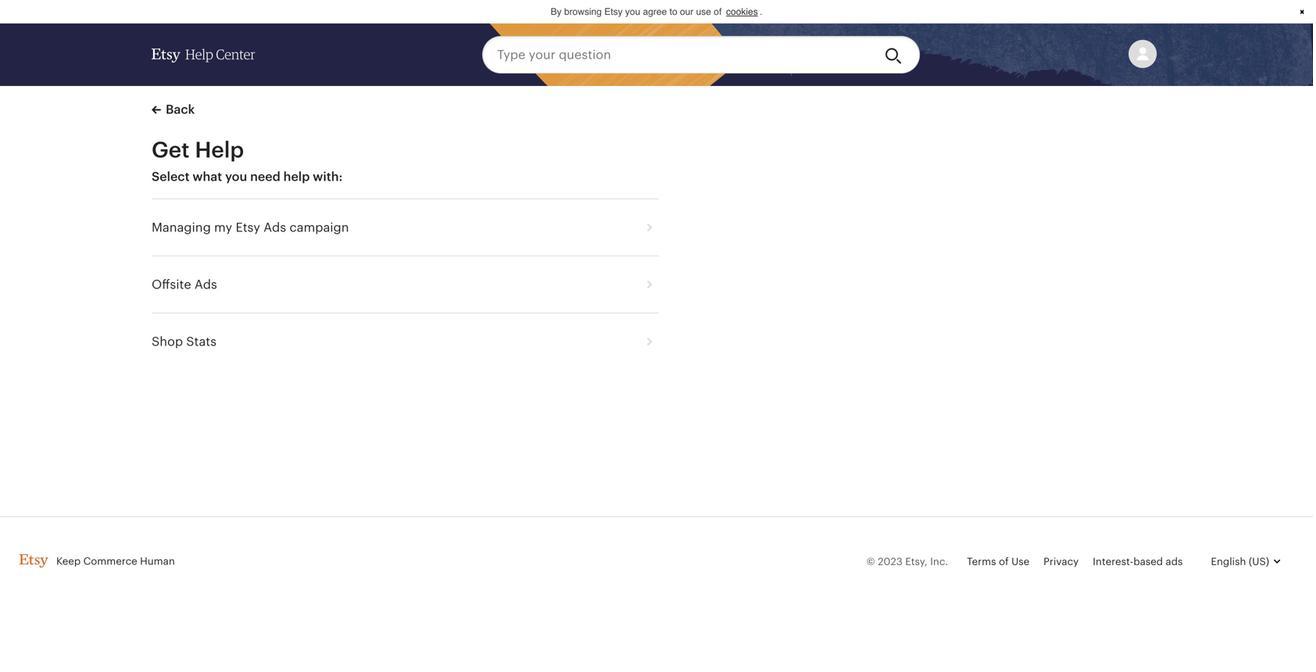 Task type: describe. For each thing, give the bounding box(es) containing it.
cookie consent dialog
[[0, 0, 1313, 23]]

what
[[193, 170, 222, 184]]

interest-based ads
[[1093, 556, 1183, 568]]

english (us)
[[1211, 556, 1270, 568]]

2023
[[878, 556, 903, 568]]

offsite ads link
[[152, 256, 659, 313]]

managing my etsy ads campaign link
[[152, 199, 659, 256]]

cookies link
[[724, 4, 760, 19]]

browsing
[[564, 6, 602, 17]]

.
[[760, 6, 763, 17]]

©
[[867, 556, 875, 568]]

back link
[[152, 100, 195, 119]]

offsite ads
[[152, 278, 217, 292]]

of inside cookie consent dialog
[[714, 6, 722, 17]]

human
[[140, 555, 175, 567]]

(us)
[[1249, 556, 1270, 568]]

english
[[1211, 556, 1246, 568]]

etsy for you
[[604, 6, 623, 17]]

select what you need help with:
[[152, 170, 343, 184]]

0 horizontal spatial etsy image
[[19, 554, 48, 568]]

managing my etsy ads campaign
[[152, 220, 349, 235]]

you inside cookie consent dialog
[[625, 6, 640, 17]]

interest-
[[1093, 556, 1134, 568]]

help center link
[[152, 33, 255, 77]]

keep
[[56, 555, 81, 567]]

1 vertical spatial of
[[999, 556, 1009, 568]]

ads
[[1166, 556, 1183, 568]]

offsite
[[152, 278, 191, 292]]

etsy image inside 'help center' "link"
[[152, 48, 181, 63]]

privacy
[[1044, 556, 1079, 568]]

campaign
[[289, 220, 349, 235]]

1 vertical spatial help
[[195, 138, 244, 162]]

back
[[166, 102, 195, 116]]

center
[[216, 47, 255, 62]]

stats
[[186, 335, 217, 349]]

with:
[[313, 170, 343, 184]]

by browsing etsy you agree to our use of cookies .
[[551, 6, 763, 17]]

interest-based ads link
[[1093, 556, 1183, 568]]

use
[[696, 6, 711, 17]]

managing
[[152, 220, 211, 235]]

Type your question search field
[[482, 36, 873, 73]]

cookies
[[726, 6, 758, 17]]



Task type: vqa. For each thing, say whether or not it's contained in the screenshot.
A
no



Task type: locate. For each thing, give the bounding box(es) containing it.
1 vertical spatial ads
[[195, 278, 217, 292]]

etsy inside cookie consent dialog
[[604, 6, 623, 17]]

1 horizontal spatial you
[[625, 6, 640, 17]]

etsy right my
[[236, 220, 260, 235]]

ads right offsite
[[195, 278, 217, 292]]

0 vertical spatial help
[[185, 47, 213, 62]]

ads left campaign
[[264, 220, 286, 235]]

© 2023 etsy, inc.
[[867, 556, 948, 568]]

shop stats link
[[152, 313, 659, 370]]

1 horizontal spatial etsy
[[604, 6, 623, 17]]

0 horizontal spatial of
[[714, 6, 722, 17]]

1 horizontal spatial of
[[999, 556, 1009, 568]]

© 2023 etsy, inc. link
[[867, 556, 948, 568]]

of
[[714, 6, 722, 17], [999, 556, 1009, 568]]

to
[[670, 6, 677, 17]]

you right what
[[225, 170, 247, 184]]

inc.
[[930, 556, 948, 568]]

0 vertical spatial etsy
[[604, 6, 623, 17]]

help
[[284, 170, 310, 184]]

of right use
[[714, 6, 722, 17]]

help inside "link"
[[185, 47, 213, 62]]

keep commerce human
[[56, 555, 175, 567]]

based
[[1134, 556, 1163, 568]]

etsy
[[604, 6, 623, 17], [236, 220, 260, 235]]

shop stats
[[152, 335, 217, 349]]

1 horizontal spatial etsy image
[[152, 48, 181, 63]]

0 vertical spatial of
[[714, 6, 722, 17]]

help
[[185, 47, 213, 62], [195, 138, 244, 162]]

0 horizontal spatial you
[[225, 170, 247, 184]]

etsy for ads
[[236, 220, 260, 235]]

you left the agree
[[625, 6, 640, 17]]

commerce
[[83, 555, 137, 567]]

terms of use link
[[967, 556, 1030, 568]]

of left use on the bottom right of the page
[[999, 556, 1009, 568]]

agree
[[643, 6, 667, 17]]

0 horizontal spatial etsy
[[236, 220, 260, 235]]

by
[[551, 6, 562, 17]]

0 horizontal spatial ads
[[195, 278, 217, 292]]

privacy link
[[1044, 556, 1079, 568]]

shop
[[152, 335, 183, 349]]

get help
[[152, 138, 244, 162]]

our
[[680, 6, 694, 17]]

terms of use
[[967, 556, 1030, 568]]

None search field
[[482, 36, 920, 73]]

terms
[[967, 556, 996, 568]]

help center
[[185, 47, 255, 62]]

select
[[152, 170, 190, 184]]

1 vertical spatial etsy
[[236, 220, 260, 235]]

1 horizontal spatial ads
[[264, 220, 286, 235]]

ads
[[264, 220, 286, 235], [195, 278, 217, 292]]

0 vertical spatial you
[[625, 6, 640, 17]]

need
[[250, 170, 280, 184]]

etsy,
[[905, 556, 928, 568]]

my
[[214, 220, 232, 235]]

1 vertical spatial etsy image
[[19, 554, 48, 568]]

etsy image
[[152, 48, 181, 63], [19, 554, 48, 568]]

get
[[152, 138, 190, 162]]

help up what
[[195, 138, 244, 162]]

etsy right browsing
[[604, 6, 623, 17]]

help left center
[[185, 47, 213, 62]]

english (us) button
[[1197, 543, 1295, 580]]

0 vertical spatial etsy image
[[152, 48, 181, 63]]

1 vertical spatial you
[[225, 170, 247, 184]]

0 vertical spatial ads
[[264, 220, 286, 235]]

you
[[625, 6, 640, 17], [225, 170, 247, 184]]

etsy image left the keep
[[19, 554, 48, 568]]

use
[[1012, 556, 1030, 568]]

etsy image left "help center"
[[152, 48, 181, 63]]



